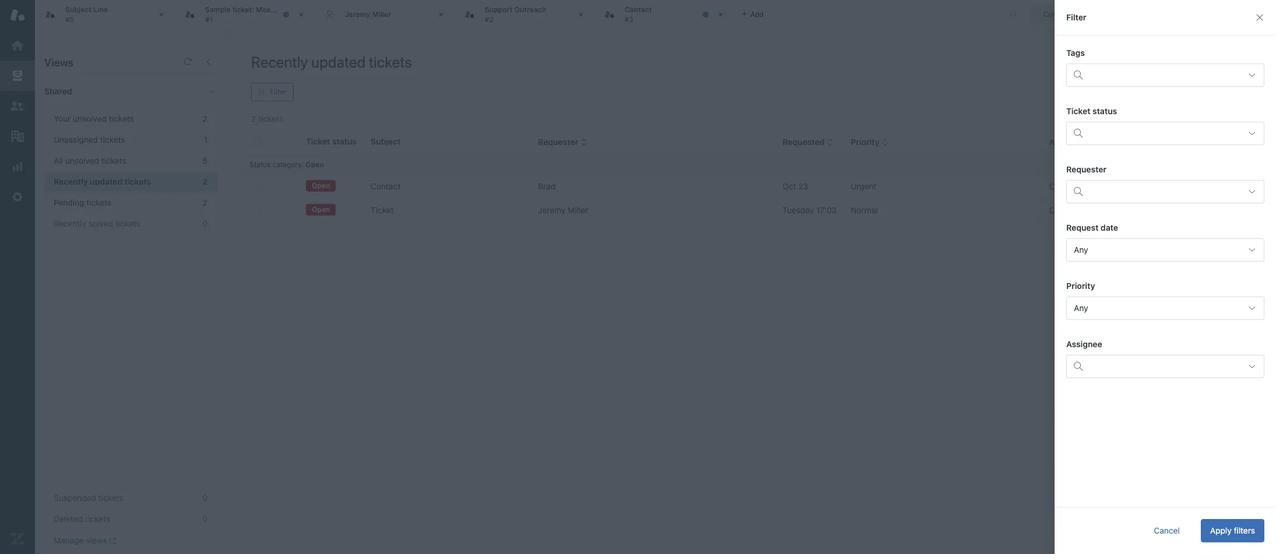 Task type: vqa. For each thing, say whether or not it's contained in the screenshot.
Knowledge Capture link
no



Task type: describe. For each thing, give the bounding box(es) containing it.
status category: open
[[249, 160, 324, 169]]

row containing contact
[[242, 175, 1267, 198]]

status
[[249, 160, 271, 169]]

date
[[1101, 223, 1118, 232]]

ticket for ticket
[[371, 205, 394, 215]]

assignee inside button
[[1049, 137, 1085, 147]]

2 for your unsolved tickets
[[203, 114, 207, 124]]

support outreach #2
[[485, 5, 546, 24]]

priority inside button
[[851, 137, 880, 147]]

ticket:
[[232, 5, 254, 14]]

collapse views pane image
[[204, 57, 213, 66]]

ceci for urgent
[[1049, 181, 1066, 191]]

request date
[[1066, 223, 1118, 232]]

open for ticket
[[312, 205, 330, 214]]

your
[[54, 114, 71, 124]]

the
[[275, 5, 286, 14]]

jeremy inside row
[[538, 205, 566, 215]]

subject line #5
[[65, 5, 108, 24]]

0 for deleted tickets
[[202, 514, 207, 524]]

close image for jeremy miller tab
[[435, 9, 447, 20]]

filter dialog
[[1055, 0, 1276, 554]]

request
[[1066, 223, 1099, 232]]

suspended tickets
[[54, 493, 123, 503]]

conversations button
[[1031, 5, 1117, 24]]

5 close image from the left
[[715, 9, 727, 20]]

tickets down unassigned tickets
[[101, 156, 126, 165]]

assignee inside "filter" dialog
[[1066, 339, 1102, 349]]

sample
[[205, 5, 231, 14]]

shared
[[44, 86, 72, 96]]

customers image
[[10, 98, 25, 114]]

requested button
[[783, 137, 834, 147]]

category:
[[272, 160, 304, 169]]

reporting image
[[10, 159, 25, 174]]

jeremy miller tab
[[315, 0, 455, 29]]

#1
[[205, 15, 213, 24]]

shared button
[[35, 74, 196, 109]]

Ticket status field
[[1089, 124, 1239, 143]]

refresh views pane image
[[183, 57, 192, 66]]

ticket status element
[[1066, 122, 1264, 145]]

pending tickets
[[54, 198, 111, 207]]

play button
[[1203, 52, 1253, 76]]

recently for 2
[[54, 177, 88, 186]]

meet
[[256, 5, 273, 14]]

conversations
[[1043, 10, 1090, 18]]

tickets up solved
[[86, 198, 111, 207]]

tuesday 17:03
[[783, 205, 837, 215]]

all
[[54, 156, 63, 165]]

support
[[485, 5, 513, 14]]

june for normal
[[1068, 205, 1086, 215]]

urgent
[[851, 181, 877, 191]]

any for request date
[[1074, 245, 1088, 255]]

0 vertical spatial recently updated tickets
[[251, 53, 412, 71]]

cancel
[[1154, 526, 1180, 535]]

close image for tab containing support outreach
[[575, 9, 587, 20]]

filter inside filter button
[[270, 87, 286, 96]]

ticket
[[288, 5, 308, 14]]

requester inside requester button
[[538, 137, 578, 147]]

subject for subject
[[371, 136, 401, 146]]

#5
[[65, 15, 74, 24]]

admin image
[[10, 189, 25, 205]]

tickets right solved
[[115, 219, 140, 228]]

unsolved for your
[[73, 114, 107, 124]]

tabs tab list
[[35, 0, 998, 29]]

filter inside "filter" dialog
[[1066, 12, 1086, 22]]

tuesday
[[783, 205, 814, 215]]

play
[[1227, 59, 1243, 69]]

zendesk support image
[[10, 8, 25, 23]]

recently solved tickets
[[54, 219, 140, 228]]

zendesk image
[[10, 531, 25, 547]]

priority button
[[851, 137, 889, 147]]

contact for contact #3
[[625, 5, 652, 14]]

tickets up deleted tickets
[[98, 493, 123, 503]]

tab containing support outreach
[[455, 0, 594, 29]]

any field for request date
[[1066, 238, 1264, 262]]

shared heading
[[35, 74, 227, 109]]

1 vertical spatial recently updated tickets
[[54, 177, 151, 186]]

june for urgent
[[1068, 181, 1086, 191]]

jeremy miller inside tab
[[345, 10, 391, 19]]

0 for recently solved tickets
[[202, 219, 207, 228]]



Task type: locate. For each thing, give the bounding box(es) containing it.
filter button
[[251, 83, 293, 101]]

contact for contact
[[371, 181, 401, 191]]

1 vertical spatial 2
[[202, 177, 207, 186]]

unassigned tickets
[[54, 135, 125, 145]]

ceci june for urgent
[[1049, 181, 1086, 191]]

line
[[93, 5, 108, 14]]

miller inside row
[[568, 205, 588, 215]]

organizations image
[[10, 129, 25, 144]]

filter
[[1066, 12, 1086, 22], [270, 87, 286, 96]]

requester
[[538, 137, 578, 147], [1066, 164, 1107, 174]]

1 tab from the left
[[35, 0, 175, 29]]

4 close image from the left
[[575, 9, 587, 20]]

miller inside tab
[[372, 10, 391, 19]]

oct
[[783, 181, 796, 191]]

open
[[306, 160, 324, 169], [312, 181, 330, 190], [312, 205, 330, 214]]

1 horizontal spatial miller
[[568, 205, 588, 215]]

deleted tickets
[[54, 514, 110, 524]]

unsolved up unassigned tickets
[[73, 114, 107, 124]]

1 horizontal spatial contact
[[625, 5, 652, 14]]

manage views
[[54, 536, 107, 545]]

#3
[[625, 15, 633, 24]]

2 2 from the top
[[202, 177, 207, 186]]

3 2 from the top
[[203, 198, 207, 207]]

1 horizontal spatial filter
[[1066, 12, 1086, 22]]

requested
[[783, 137, 825, 147]]

unsolved down unassigned
[[65, 156, 99, 165]]

1 horizontal spatial requester
[[1066, 164, 1107, 174]]

jeremy miller inside row
[[538, 205, 588, 215]]

0 horizontal spatial contact
[[371, 181, 401, 191]]

tab containing subject line
[[35, 0, 175, 29]]

0 vertical spatial open
[[306, 160, 324, 169]]

0 vertical spatial 2
[[203, 114, 207, 124]]

ticket status
[[1066, 106, 1117, 116]]

1 vertical spatial ceci
[[1049, 205, 1066, 215]]

2 ceci june from the top
[[1049, 205, 1086, 215]]

3 tab from the left
[[455, 0, 594, 29]]

1 0 from the top
[[202, 219, 207, 228]]

close drawer image
[[1255, 13, 1264, 22]]

requester down assignee button
[[1066, 164, 1107, 174]]

ceci
[[1049, 181, 1066, 191], [1049, 205, 1066, 215]]

1 vertical spatial assignee
[[1066, 339, 1102, 349]]

contact up #3
[[625, 5, 652, 14]]

23
[[798, 181, 808, 191]]

1 row from the top
[[242, 175, 1267, 198]]

0 vertical spatial ceci
[[1049, 181, 1066, 191]]

apply filters
[[1210, 526, 1255, 535]]

1 vertical spatial miller
[[568, 205, 588, 215]]

0 vertical spatial unsolved
[[73, 114, 107, 124]]

1 vertical spatial priority
[[1066, 281, 1095, 291]]

jeremy
[[345, 10, 370, 19], [538, 205, 566, 215]]

contact link
[[371, 181, 401, 192]]

0 horizontal spatial requester
[[538, 137, 578, 147]]

2
[[203, 114, 207, 124], [202, 177, 207, 186], [203, 198, 207, 207]]

1 june from the top
[[1068, 181, 1086, 191]]

0 vertical spatial contact
[[625, 5, 652, 14]]

1 horizontal spatial updated
[[311, 53, 366, 71]]

main element
[[0, 0, 35, 554]]

ticket inside "filter" dialog
[[1066, 106, 1091, 116]]

1 horizontal spatial jeremy
[[538, 205, 566, 215]]

tickets down all unsolved tickets
[[125, 177, 151, 186]]

1 vertical spatial filter
[[270, 87, 286, 96]]

tags element
[[1066, 64, 1264, 87]]

tab containing contact
[[594, 0, 734, 29]]

1 vertical spatial any field
[[1066, 297, 1264, 320]]

priority
[[851, 137, 880, 147], [1066, 281, 1095, 291]]

all unsolved tickets
[[54, 156, 126, 165]]

3 close image from the left
[[435, 9, 447, 20]]

pending
[[54, 198, 84, 207]]

assignee
[[1049, 137, 1085, 147], [1066, 339, 1102, 349]]

0 horizontal spatial updated
[[90, 177, 123, 186]]

contact inside tabs tab list
[[625, 5, 652, 14]]

0 horizontal spatial priority
[[851, 137, 880, 147]]

0 vertical spatial june
[[1068, 181, 1086, 191]]

tickets down "shared" dropdown button
[[109, 114, 134, 124]]

views
[[44, 57, 73, 69]]

2 june from the top
[[1068, 205, 1086, 215]]

recently updated tickets
[[251, 53, 412, 71], [54, 177, 151, 186]]

1 any from the top
[[1074, 245, 1088, 255]]

apply filters button
[[1201, 519, 1264, 542]]

subject up the #5
[[65, 5, 91, 14]]

row up tuesday
[[242, 175, 1267, 198]]

1 vertical spatial 0
[[202, 493, 207, 503]]

0 vertical spatial ticket
[[1066, 106, 1091, 116]]

1 horizontal spatial subject
[[371, 136, 401, 146]]

2 row from the top
[[242, 198, 1267, 222]]

0 vertical spatial requester
[[538, 137, 578, 147]]

ceci for normal
[[1049, 205, 1066, 215]]

2 for pending tickets
[[203, 198, 207, 207]]

contact
[[625, 5, 652, 14], [371, 181, 401, 191]]

Any field
[[1066, 238, 1264, 262], [1066, 297, 1264, 320]]

1 vertical spatial june
[[1068, 205, 1086, 215]]

ticket down the contact link
[[371, 205, 394, 215]]

updated
[[311, 53, 366, 71], [90, 177, 123, 186]]

2 vertical spatial 0
[[202, 514, 207, 524]]

0 horizontal spatial recently updated tickets
[[54, 177, 151, 186]]

0 horizontal spatial jeremy miller
[[345, 10, 391, 19]]

recently
[[251, 53, 308, 71], [54, 177, 88, 186], [54, 219, 86, 228]]

close image
[[156, 9, 167, 20], [295, 9, 307, 20], [435, 9, 447, 20], [575, 9, 587, 20], [715, 9, 727, 20]]

1 close image from the left
[[156, 9, 167, 20]]

any field for priority
[[1066, 297, 1264, 320]]

unsolved for all
[[65, 156, 99, 165]]

0 vertical spatial filter
[[1066, 12, 1086, 22]]

0 for suspended tickets
[[202, 493, 207, 503]]

2 any from the top
[[1074, 303, 1088, 313]]

miller
[[372, 10, 391, 19], [568, 205, 588, 215]]

1
[[204, 135, 207, 145]]

1 ceci from the top
[[1049, 181, 1066, 191]]

0 vertical spatial updated
[[311, 53, 366, 71]]

requester element
[[1066, 180, 1264, 203]]

0 vertical spatial recently
[[251, 53, 308, 71]]

2 any field from the top
[[1066, 297, 1264, 320]]

1 vertical spatial jeremy miller
[[538, 205, 588, 215]]

status
[[1093, 106, 1117, 116]]

any for priority
[[1074, 303, 1088, 313]]

1 vertical spatial jeremy
[[538, 205, 566, 215]]

0 vertical spatial priority
[[851, 137, 880, 147]]

recently down pending
[[54, 219, 86, 228]]

ticket link
[[371, 205, 394, 216]]

1 vertical spatial ticket
[[371, 205, 394, 215]]

4 tab from the left
[[594, 0, 734, 29]]

0 horizontal spatial filter
[[270, 87, 286, 96]]

tickets down the your unsolved tickets
[[100, 135, 125, 145]]

requester button
[[538, 137, 588, 147]]

2 close image from the left
[[295, 9, 307, 20]]

outreach
[[514, 5, 546, 14]]

0 vertical spatial miller
[[372, 10, 391, 19]]

0 horizontal spatial miller
[[372, 10, 391, 19]]

contact #3
[[625, 5, 652, 24]]

get started image
[[10, 38, 25, 53]]

ceci june for normal
[[1049, 205, 1086, 215]]

open for contact
[[312, 181, 330, 190]]

1 vertical spatial updated
[[90, 177, 123, 186]]

1 horizontal spatial ticket
[[1066, 106, 1091, 116]]

2 vertical spatial open
[[312, 205, 330, 214]]

1 vertical spatial recently
[[54, 177, 88, 186]]

ticket
[[1066, 106, 1091, 116], [371, 205, 394, 215]]

normal
[[851, 205, 878, 215]]

1 vertical spatial open
[[312, 181, 330, 190]]

(opens in a new tab) image
[[107, 537, 116, 544]]

1 vertical spatial unsolved
[[65, 156, 99, 165]]

subject
[[65, 5, 91, 14], [371, 136, 401, 146]]

jeremy miller
[[345, 10, 391, 19], [538, 205, 588, 215]]

0 vertical spatial assignee
[[1049, 137, 1085, 147]]

5
[[202, 156, 207, 165]]

suspended
[[54, 493, 96, 503]]

subject inside subject line #5
[[65, 5, 91, 14]]

views
[[86, 536, 107, 545]]

cancel button
[[1145, 519, 1189, 542]]

recently up pending
[[54, 177, 88, 186]]

0 vertical spatial jeremy miller
[[345, 10, 391, 19]]

1 vertical spatial ceci june
[[1049, 205, 1086, 215]]

0 vertical spatial any
[[1074, 245, 1088, 255]]

3 0 from the top
[[202, 514, 207, 524]]

recently for 0
[[54, 219, 86, 228]]

solved
[[88, 219, 113, 228]]

ticket for ticket status
[[1066, 106, 1091, 116]]

0 vertical spatial ceci june
[[1049, 181, 1086, 191]]

sample ticket: meet the ticket #1
[[205, 5, 308, 24]]

subject up the contact link
[[371, 136, 401, 146]]

subject for subject line #5
[[65, 5, 91, 14]]

jeremy inside tab
[[345, 10, 370, 19]]

2 for recently updated tickets
[[202, 177, 207, 186]]

#2
[[485, 15, 493, 24]]

1 vertical spatial any
[[1074, 303, 1088, 313]]

1 horizontal spatial jeremy miller
[[538, 205, 588, 215]]

2 ceci from the top
[[1049, 205, 1066, 215]]

tab containing sample ticket: meet the ticket
[[175, 0, 315, 29]]

0 vertical spatial subject
[[65, 5, 91, 14]]

tab
[[35, 0, 175, 29], [175, 0, 315, 29], [455, 0, 594, 29], [594, 0, 734, 29]]

2 vertical spatial 2
[[203, 198, 207, 207]]

your unsolved tickets
[[54, 114, 134, 124]]

0
[[202, 219, 207, 228], [202, 493, 207, 503], [202, 514, 207, 524]]

1 vertical spatial subject
[[371, 136, 401, 146]]

17:03
[[816, 205, 837, 215]]

0 vertical spatial 0
[[202, 219, 207, 228]]

close image for tab containing subject line
[[156, 9, 167, 20]]

row containing ticket
[[242, 198, 1267, 222]]

assignee button
[[1049, 137, 1094, 147]]

apply
[[1210, 526, 1232, 535]]

ticket left status
[[1066, 106, 1091, 116]]

0 horizontal spatial subject
[[65, 5, 91, 14]]

priority inside "filter" dialog
[[1066, 281, 1095, 291]]

manage views link
[[54, 536, 116, 546]]

assignee element
[[1066, 355, 1264, 378]]

contact up ticket "link" at left top
[[371, 181, 401, 191]]

tickets up views
[[85, 514, 110, 524]]

1 horizontal spatial priority
[[1066, 281, 1095, 291]]

filters
[[1234, 526, 1255, 535]]

any
[[1074, 245, 1088, 255], [1074, 303, 1088, 313]]

brad
[[538, 181, 556, 191]]

manage
[[54, 536, 84, 545]]

recently up filter button
[[251, 53, 308, 71]]

1 ceci june from the top
[[1049, 181, 1086, 191]]

1 any field from the top
[[1066, 238, 1264, 262]]

deleted
[[54, 514, 83, 524]]

ceci june
[[1049, 181, 1086, 191], [1049, 205, 1086, 215]]

tickets
[[369, 53, 412, 71], [109, 114, 134, 124], [100, 135, 125, 145], [101, 156, 126, 165], [125, 177, 151, 186], [86, 198, 111, 207], [115, 219, 140, 228], [98, 493, 123, 503], [85, 514, 110, 524]]

2 tab from the left
[[175, 0, 315, 29]]

0 vertical spatial any field
[[1066, 238, 1264, 262]]

requester up brad
[[538, 137, 578, 147]]

june
[[1068, 181, 1086, 191], [1068, 205, 1086, 215]]

0 horizontal spatial ticket
[[371, 205, 394, 215]]

0 vertical spatial jeremy
[[345, 10, 370, 19]]

row down oct
[[242, 198, 1267, 222]]

1 vertical spatial contact
[[371, 181, 401, 191]]

0 horizontal spatial jeremy
[[345, 10, 370, 19]]

unassigned
[[54, 135, 98, 145]]

tags
[[1066, 48, 1085, 58]]

row
[[242, 175, 1267, 198], [242, 198, 1267, 222]]

1 vertical spatial requester
[[1066, 164, 1107, 174]]

unsolved
[[73, 114, 107, 124], [65, 156, 99, 165]]

2 0 from the top
[[202, 493, 207, 503]]

requester inside "filter" dialog
[[1066, 164, 1107, 174]]

views image
[[10, 68, 25, 83]]

2 vertical spatial recently
[[54, 219, 86, 228]]

1 2 from the top
[[203, 114, 207, 124]]

close image inside jeremy miller tab
[[435, 9, 447, 20]]

1 horizontal spatial recently updated tickets
[[251, 53, 412, 71]]

oct 23
[[783, 181, 808, 191]]

tickets down jeremy miller tab
[[369, 53, 412, 71]]



